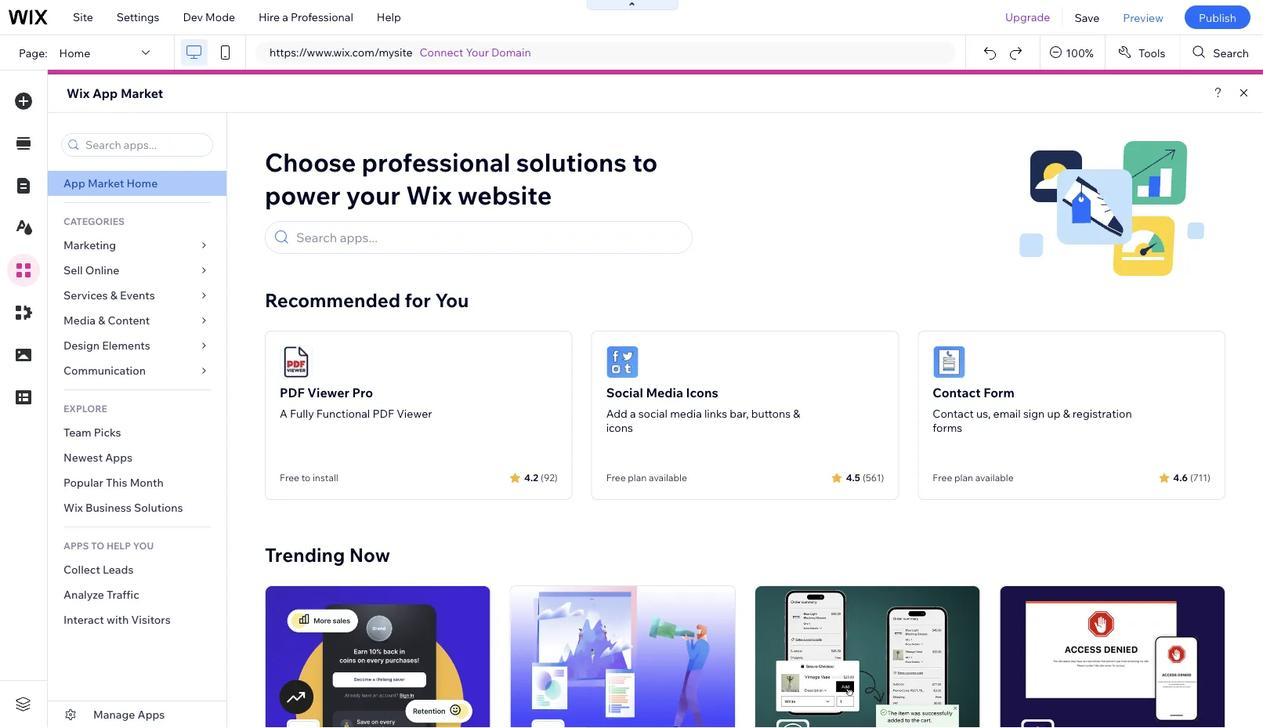 Task type: vqa. For each thing, say whether or not it's contained in the screenshot.
the rightmost Menu
no



Task type: locate. For each thing, give the bounding box(es) containing it.
free for social media icons
[[607, 472, 626, 484]]

0 horizontal spatial app
[[64, 176, 85, 190]]

0 horizontal spatial viewer
[[308, 385, 350, 401]]

explore
[[64, 403, 107, 414]]

for
[[405, 288, 431, 312]]

2 free from the left
[[607, 472, 626, 484]]

manage apps
[[93, 708, 165, 722]]

free plan available down forms
[[933, 472, 1014, 484]]

site
[[73, 10, 93, 24]]

search apps... field down 'website'
[[292, 222, 685, 253]]

contact
[[933, 385, 981, 401], [933, 407, 974, 421]]

viewer up 'functional'
[[308, 385, 350, 401]]

2 vertical spatial wix
[[64, 501, 83, 515]]

domain
[[492, 45, 531, 59]]

free down icons
[[607, 472, 626, 484]]

1 available from the left
[[649, 472, 688, 484]]

a right the hire
[[282, 10, 288, 24]]

1 vertical spatial viewer
[[397, 407, 432, 421]]

apps inside button
[[138, 708, 165, 722]]

market
[[121, 85, 163, 101], [88, 176, 124, 190]]

0 horizontal spatial free
[[280, 472, 299, 484]]

contact down contact form logo
[[933, 385, 981, 401]]

social media icons logo image
[[607, 346, 639, 379]]

us,
[[977, 407, 991, 421]]

communication link
[[48, 358, 227, 383]]

2 contact from the top
[[933, 407, 974, 421]]

0 horizontal spatial media
[[64, 314, 96, 327]]

market down settings
[[121, 85, 163, 101]]

home down the site
[[59, 46, 90, 59]]

1 horizontal spatial viewer
[[397, 407, 432, 421]]

1 vertical spatial search apps... field
[[292, 222, 685, 253]]

apps
[[105, 451, 132, 464], [138, 708, 165, 722]]

1 vertical spatial contact
[[933, 407, 974, 421]]

search apps... field up app market home link
[[81, 134, 208, 156]]

publish button
[[1185, 5, 1251, 29]]

0 horizontal spatial free plan available
[[607, 472, 688, 484]]

plan down icons
[[628, 472, 647, 484]]

apps right manage
[[138, 708, 165, 722]]

wix app market
[[67, 85, 163, 101]]

plan
[[628, 472, 647, 484], [955, 472, 974, 484]]

1 vertical spatial wix
[[406, 179, 452, 211]]

0 vertical spatial app
[[92, 85, 118, 101]]

wix down professional at the top of page
[[406, 179, 452, 211]]

& right up at the right of the page
[[1064, 407, 1071, 421]]

choose
[[265, 146, 356, 178]]

trending now
[[265, 543, 390, 567]]

functional
[[317, 407, 370, 421]]

4.6 (711)
[[1174, 472, 1211, 483]]

free for pdf viewer pro
[[280, 472, 299, 484]]

wix for wix app market
[[67, 85, 90, 101]]

0 horizontal spatial to
[[302, 472, 311, 484]]

available for icons
[[649, 472, 688, 484]]

interact
[[64, 613, 104, 627]]

1 horizontal spatial search apps... field
[[292, 222, 685, 253]]

app market home
[[64, 176, 158, 190]]

team picks
[[64, 426, 121, 439]]

viewer right 'functional'
[[397, 407, 432, 421]]

1 horizontal spatial app
[[92, 85, 118, 101]]

market up categories
[[88, 176, 124, 190]]

to inside choose professional solutions to power your wix website
[[633, 146, 658, 178]]

pdf viewer pro a fully functional pdf viewer
[[280, 385, 432, 421]]

1 horizontal spatial media
[[646, 385, 684, 401]]

2 available from the left
[[976, 472, 1014, 484]]

wix business solutions
[[64, 501, 183, 515]]

home
[[59, 46, 90, 59], [127, 176, 158, 190]]

1 free plan available from the left
[[607, 472, 688, 484]]

picks
[[94, 426, 121, 439]]

professional
[[362, 146, 511, 178]]

apps up this
[[105, 451, 132, 464]]

media up design
[[64, 314, 96, 327]]

search button
[[1181, 35, 1264, 70]]

free down forms
[[933, 472, 953, 484]]

1 vertical spatial media
[[646, 385, 684, 401]]

1 vertical spatial to
[[302, 472, 311, 484]]

contact form contact us, email sign up & registration forms
[[933, 385, 1133, 435]]

icons
[[607, 421, 633, 435]]

social
[[639, 407, 668, 421]]

collect leads link
[[48, 557, 227, 582]]

this
[[106, 476, 127, 490]]

2 free plan available from the left
[[933, 472, 1014, 484]]

2 horizontal spatial free
[[933, 472, 953, 484]]

available down us,
[[976, 472, 1014, 484]]

0 horizontal spatial home
[[59, 46, 90, 59]]

fully
[[290, 407, 314, 421]]

recommended
[[265, 288, 401, 312]]

1 vertical spatial apps
[[138, 708, 165, 722]]

& up design elements
[[98, 314, 105, 327]]

1 horizontal spatial to
[[633, 146, 658, 178]]

elements
[[102, 339, 150, 352]]

a right the add
[[630, 407, 636, 421]]

preview
[[1124, 10, 1164, 24]]

to left install
[[302, 472, 311, 484]]

0 vertical spatial contact
[[933, 385, 981, 401]]

free plan available down icons
[[607, 472, 688, 484]]

a inside social media icons add a social media links bar, buttons & icons
[[630, 407, 636, 421]]

home up marketing link on the left top of page
[[127, 176, 158, 190]]

0 vertical spatial pdf
[[280, 385, 305, 401]]

save button
[[1063, 0, 1112, 34]]

wix down the site
[[67, 85, 90, 101]]

4.2
[[525, 472, 539, 483]]

0 horizontal spatial pdf
[[280, 385, 305, 401]]

wix down popular
[[64, 501, 83, 515]]

0 horizontal spatial plan
[[628, 472, 647, 484]]

0 horizontal spatial available
[[649, 472, 688, 484]]

0 vertical spatial apps
[[105, 451, 132, 464]]

1 vertical spatial app
[[64, 176, 85, 190]]

free to install
[[280, 472, 339, 484]]

0 vertical spatial search apps... field
[[81, 134, 208, 156]]

1 horizontal spatial apps
[[138, 708, 165, 722]]

add
[[607, 407, 628, 421]]

free left install
[[280, 472, 299, 484]]

popular this month link
[[48, 470, 227, 495]]

& right buttons
[[794, 407, 801, 421]]

wix
[[67, 85, 90, 101], [406, 179, 452, 211], [64, 501, 83, 515]]

events
[[120, 288, 155, 302]]

design elements link
[[48, 333, 227, 358]]

professional
[[291, 10, 353, 24]]

3 free from the left
[[933, 472, 953, 484]]

0 vertical spatial viewer
[[308, 385, 350, 401]]

1 free from the left
[[280, 472, 299, 484]]

contact up forms
[[933, 407, 974, 421]]

website
[[458, 179, 552, 211]]

preview button
[[1112, 0, 1176, 34]]

manage apps button
[[48, 702, 227, 728]]

&
[[110, 288, 118, 302], [98, 314, 105, 327], [794, 407, 801, 421], [1064, 407, 1071, 421]]

plan down forms
[[955, 472, 974, 484]]

se ranking poster image
[[511, 586, 735, 728]]

wix inside choose professional solutions to power your wix website
[[406, 179, 452, 211]]

1 horizontal spatial a
[[630, 407, 636, 421]]

help
[[377, 10, 401, 24]]

1 horizontal spatial available
[[976, 472, 1014, 484]]

pdf viewer pro logo image
[[280, 346, 313, 379]]

with
[[107, 613, 129, 627]]

apps for manage apps
[[138, 708, 165, 722]]

services & events
[[64, 288, 155, 302]]

social media icons add a social media links bar, buttons & icons
[[607, 385, 801, 435]]

2 plan from the left
[[955, 472, 974, 484]]

up
[[1048, 407, 1061, 421]]

free for contact form
[[933, 472, 953, 484]]

apps inside 'link'
[[105, 451, 132, 464]]

icons
[[686, 385, 719, 401]]

0 vertical spatial a
[[282, 10, 288, 24]]

1 horizontal spatial free plan available
[[933, 472, 1014, 484]]

4.5 (561)
[[846, 472, 885, 483]]

media & content
[[64, 314, 150, 327]]

Search apps... field
[[81, 134, 208, 156], [292, 222, 685, 253]]

help
[[107, 540, 131, 552]]

communication
[[64, 364, 148, 377]]

marketing link
[[48, 233, 227, 258]]

available down 'social'
[[649, 472, 688, 484]]

1 vertical spatial home
[[127, 176, 158, 190]]

pdf down "pro"
[[373, 407, 394, 421]]

to right the solutions
[[633, 146, 658, 178]]

0 vertical spatial market
[[121, 85, 163, 101]]

apps for newest apps
[[105, 451, 132, 464]]

newest
[[64, 451, 103, 464]]

4.2 (92)
[[525, 472, 558, 483]]

0 vertical spatial to
[[633, 146, 658, 178]]

settings
[[117, 10, 159, 24]]

1 horizontal spatial plan
[[955, 472, 974, 484]]

0 vertical spatial wix
[[67, 85, 90, 101]]

analyze traffic
[[64, 588, 139, 602]]

100%
[[1066, 46, 1094, 59]]

1 plan from the left
[[628, 472, 647, 484]]

solutions
[[516, 146, 627, 178]]

1 horizontal spatial home
[[127, 176, 158, 190]]

free plan available
[[607, 472, 688, 484], [933, 472, 1014, 484]]

1 vertical spatial a
[[630, 407, 636, 421]]

1 horizontal spatial free
[[607, 472, 626, 484]]

plan for icons
[[628, 472, 647, 484]]

media up 'social'
[[646, 385, 684, 401]]

0 horizontal spatial apps
[[105, 451, 132, 464]]

dev
[[183, 10, 203, 24]]

1 vertical spatial pdf
[[373, 407, 394, 421]]

pdf up a
[[280, 385, 305, 401]]

your
[[346, 179, 401, 211]]



Task type: describe. For each thing, give the bounding box(es) containing it.
bar,
[[730, 407, 749, 421]]

media & content link
[[48, 308, 227, 333]]

free plan available for contact
[[933, 472, 1014, 484]]

month
[[130, 476, 164, 490]]

buttons
[[752, 407, 791, 421]]

twism: your own coin & rewards poster image
[[266, 586, 490, 728]]

0 horizontal spatial search apps... field
[[81, 134, 208, 156]]

free plan available for icons
[[607, 472, 688, 484]]

sell online
[[64, 263, 119, 277]]

recommended for you
[[265, 288, 469, 312]]

visitors
[[131, 613, 171, 627]]

save
[[1075, 10, 1100, 24]]

contact form logo image
[[933, 346, 966, 379]]

forms
[[933, 421, 963, 435]]

hire
[[259, 10, 280, 24]]

popular
[[64, 476, 103, 490]]

registration
[[1073, 407, 1133, 421]]

1 horizontal spatial pdf
[[373, 407, 394, 421]]

install
[[313, 472, 339, 484]]

(561)
[[863, 472, 885, 483]]

social
[[607, 385, 643, 401]]

search
[[1214, 46, 1250, 59]]

0 vertical spatial media
[[64, 314, 96, 327]]

dev mode
[[183, 10, 235, 24]]

you
[[435, 288, 469, 312]]

a
[[280, 407, 288, 421]]

hire a professional
[[259, 10, 353, 24]]

solutions
[[134, 501, 183, 515]]

categories
[[64, 215, 125, 227]]

manage
[[93, 708, 135, 722]]

& inside social media icons add a social media links bar, buttons & icons
[[794, 407, 801, 421]]

sell
[[64, 263, 83, 277]]

0 vertical spatial home
[[59, 46, 90, 59]]

collect leads
[[64, 563, 134, 577]]

you
[[133, 540, 154, 552]]

1 vertical spatial market
[[88, 176, 124, 190]]

interact with visitors
[[64, 613, 171, 627]]

links
[[705, 407, 728, 421]]

tools
[[1139, 46, 1166, 59]]

media
[[670, 407, 702, 421]]

4.5
[[846, 472, 861, 483]]

your
[[466, 45, 489, 59]]

leads
[[103, 563, 134, 577]]

choose professional solutions to power your wix website
[[265, 146, 658, 211]]

available for contact
[[976, 472, 1014, 484]]

newest apps
[[64, 451, 132, 464]]

app market home link
[[48, 171, 227, 196]]

services
[[64, 288, 108, 302]]

connect
[[420, 45, 464, 59]]

reconvert upsell & cross sell poster image
[[756, 586, 980, 728]]

content
[[108, 314, 150, 327]]

collect
[[64, 563, 100, 577]]

traffic
[[107, 588, 139, 602]]

https://www.wix.com/mysite connect your domain
[[270, 45, 531, 59]]

sell online link
[[48, 258, 227, 283]]

wix business solutions link
[[48, 495, 227, 521]]

4.6
[[1174, 472, 1188, 483]]

team
[[64, 426, 91, 439]]

form
[[984, 385, 1015, 401]]

email
[[994, 407, 1021, 421]]

media inside social media icons add a social media links bar, buttons & icons
[[646, 385, 684, 401]]

design elements
[[64, 339, 150, 352]]

& left events
[[110, 288, 118, 302]]

tools button
[[1106, 35, 1180, 70]]

analyze traffic link
[[48, 582, 227, 608]]

online
[[85, 263, 119, 277]]

mode
[[205, 10, 235, 24]]

business
[[85, 501, 132, 515]]

apps to help you
[[64, 540, 154, 552]]

services & events link
[[48, 283, 227, 308]]

plan for contact
[[955, 472, 974, 484]]

1 contact from the top
[[933, 385, 981, 401]]

wix for wix business solutions
[[64, 501, 83, 515]]

interact with visitors link
[[48, 608, 227, 633]]

to
[[91, 540, 104, 552]]

100% button
[[1041, 35, 1105, 70]]

analyze
[[64, 588, 104, 602]]

marketing
[[64, 238, 116, 252]]

blockify fraud ip blocker poster image
[[1001, 586, 1225, 728]]

& inside contact form contact us, email sign up & registration forms
[[1064, 407, 1071, 421]]

popular this month
[[64, 476, 164, 490]]

newest apps link
[[48, 445, 227, 470]]

power
[[265, 179, 341, 211]]

0 horizontal spatial a
[[282, 10, 288, 24]]

apps
[[64, 540, 89, 552]]

(711)
[[1191, 472, 1211, 483]]

publish
[[1199, 10, 1237, 24]]



